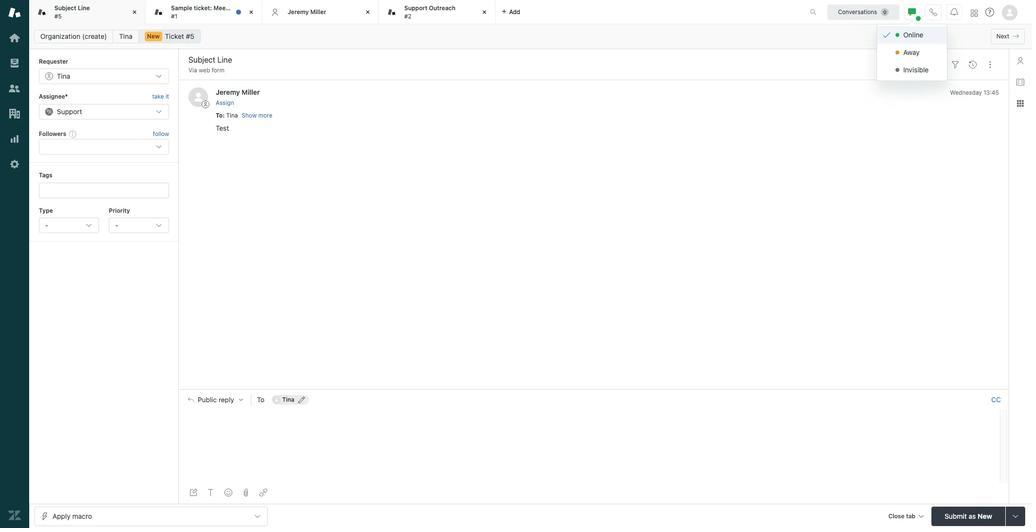 Task type: vqa. For each thing, say whether or not it's contained in the screenshot.
(GMT-07:00) Translation missing: en-US-x-1.txt.timezone.america_los_angeles
no



Task type: locate. For each thing, give the bounding box(es) containing it.
draft mode image
[[190, 489, 197, 497]]

get started image
[[8, 32, 21, 44]]

line
[[78, 4, 90, 12]]

0 horizontal spatial support
[[57, 107, 82, 116]]

as
[[969, 512, 976, 520]]

jeremy for jeremy miller assign
[[216, 88, 240, 96]]

secondary element
[[29, 27, 1032, 46]]

via
[[189, 67, 197, 74]]

online menu item
[[877, 26, 947, 44]]

#5 down subject
[[54, 12, 62, 20]]

subject line #5
[[54, 4, 90, 20]]

1 vertical spatial support
[[57, 107, 82, 116]]

new right as
[[978, 512, 992, 520]]

insert emojis image
[[225, 489, 232, 497]]

- down type
[[45, 221, 48, 229]]

requester element
[[39, 69, 169, 84]]

online
[[904, 31, 924, 39]]

close image
[[480, 7, 489, 17]]

tags
[[39, 172, 52, 179]]

1 - button from the left
[[39, 218, 99, 233]]

0 vertical spatial new
[[147, 33, 160, 40]]

0 vertical spatial support
[[404, 4, 428, 12]]

subject
[[54, 4, 76, 12]]

next
[[997, 33, 1010, 40]]

tina right : in the top of the page
[[226, 112, 238, 119]]

take it
[[152, 93, 169, 100]]

- for priority
[[115, 221, 118, 229]]

0 horizontal spatial new
[[147, 33, 160, 40]]

1 vertical spatial to
[[257, 396, 265, 404]]

1 vertical spatial new
[[978, 512, 992, 520]]

support up #2
[[404, 4, 428, 12]]

2 tab from the left
[[146, 0, 262, 24]]

to
[[216, 112, 223, 119], [257, 396, 265, 404]]

zendesk image
[[8, 509, 21, 522]]

1 horizontal spatial #5
[[186, 32, 194, 40]]

1 horizontal spatial miller
[[310, 8, 326, 15]]

Wednesday 13:45 text field
[[950, 89, 999, 96]]

2 - from the left
[[115, 221, 118, 229]]

- button down type
[[39, 218, 99, 233]]

1 horizontal spatial support
[[404, 4, 428, 12]]

0 horizontal spatial - button
[[39, 218, 99, 233]]

menu containing online
[[877, 24, 948, 81]]

conversations
[[838, 8, 878, 15]]

organization (create) button
[[34, 30, 113, 43]]

ticket
[[165, 32, 184, 40]]

2 close image from the left
[[246, 7, 256, 17]]

jeremy for jeremy miller
[[288, 8, 309, 15]]

0 vertical spatial jeremy
[[288, 8, 309, 15]]

close image up tina link
[[130, 7, 140, 17]]

-
[[45, 221, 48, 229], [115, 221, 118, 229]]

assign button
[[216, 99, 234, 107]]

1 vertical spatial #5
[[186, 32, 194, 40]]

close image right the
[[246, 7, 256, 17]]

#5 right ticket
[[186, 32, 194, 40]]

menu
[[877, 24, 948, 81]]

tab containing subject line
[[29, 0, 146, 24]]

miller inside jeremy miller assign
[[242, 88, 260, 96]]

tab
[[29, 0, 146, 24], [146, 0, 262, 24], [379, 0, 496, 24]]

1 horizontal spatial to
[[257, 396, 265, 404]]

#5
[[54, 12, 62, 20], [186, 32, 194, 40]]

ticket #5
[[165, 32, 194, 40]]

close image inside jeremy miller tab
[[363, 7, 373, 17]]

main element
[[0, 0, 29, 528]]

jeremy inside tab
[[288, 8, 309, 15]]

notifications image
[[951, 8, 959, 16]]

reply
[[219, 396, 234, 404]]

0 horizontal spatial jeremy
[[216, 88, 240, 96]]

support outreach #2
[[404, 4, 456, 20]]

add
[[509, 8, 520, 15]]

get help image
[[986, 8, 995, 17]]

1 vertical spatial miller
[[242, 88, 260, 96]]

- down priority
[[115, 221, 118, 229]]

support
[[404, 4, 428, 12], [57, 107, 82, 116]]

1 vertical spatial jeremy
[[216, 88, 240, 96]]

apps image
[[1017, 100, 1025, 107]]

1 horizontal spatial - button
[[109, 218, 169, 233]]

to for to
[[257, 396, 265, 404]]

1 - from the left
[[45, 221, 48, 229]]

tina@gmail.com image
[[273, 396, 280, 404]]

tina inside secondary element
[[119, 32, 132, 40]]

filter image
[[952, 61, 960, 68]]

1 tab from the left
[[29, 0, 146, 24]]

jeremy miller
[[288, 8, 326, 15]]

2 - button from the left
[[109, 218, 169, 233]]

1 horizontal spatial close image
[[246, 7, 256, 17]]

follow button
[[153, 130, 169, 139]]

support down assignee*
[[57, 107, 82, 116]]

:
[[223, 112, 225, 119]]

0 vertical spatial to
[[216, 112, 223, 119]]

#1
[[171, 12, 177, 20]]

customer context image
[[1017, 57, 1025, 65]]

assign
[[216, 99, 234, 106]]

0 horizontal spatial close image
[[130, 7, 140, 17]]

miller
[[310, 8, 326, 15], [242, 88, 260, 96]]

3 tab from the left
[[379, 0, 496, 24]]

info on adding followers image
[[69, 130, 77, 138]]

3 close image from the left
[[363, 7, 373, 17]]

to up test on the top of the page
[[216, 112, 223, 119]]

1 horizontal spatial -
[[115, 221, 118, 229]]

assignee* element
[[39, 104, 169, 119]]

- button down priority
[[109, 218, 169, 233]]

hide composer image
[[590, 386, 598, 393]]

- button for type
[[39, 218, 99, 233]]

0 horizontal spatial -
[[45, 221, 48, 229]]

1 horizontal spatial jeremy
[[288, 8, 309, 15]]

reporting image
[[8, 133, 21, 145]]

0 vertical spatial #5
[[54, 12, 62, 20]]

add attachment image
[[242, 489, 250, 497]]

close image
[[130, 7, 140, 17], [246, 7, 256, 17], [363, 7, 373, 17]]

admin image
[[8, 158, 21, 171]]

ticket actions image
[[987, 61, 994, 68]]

new left ticket
[[147, 33, 160, 40]]

views image
[[8, 57, 21, 70]]

tina down 'requester'
[[57, 72, 70, 80]]

edit user image
[[298, 397, 305, 404]]

0 vertical spatial miller
[[310, 8, 326, 15]]

0 horizontal spatial #5
[[54, 12, 62, 20]]

2 horizontal spatial close image
[[363, 7, 373, 17]]

new
[[147, 33, 160, 40], [978, 512, 992, 520]]

jeremy
[[288, 8, 309, 15], [216, 88, 240, 96]]

close tab button
[[884, 507, 928, 528]]

0 horizontal spatial to
[[216, 112, 223, 119]]

cc button
[[992, 396, 1001, 405]]

tab containing sample ticket: meet the ticket
[[146, 0, 262, 24]]

1 close image from the left
[[130, 7, 140, 17]]

to inside to : tina show more test
[[216, 112, 223, 119]]

tina inside requester element
[[57, 72, 70, 80]]

wednesday
[[950, 89, 982, 96]]

tina right '(create)'
[[119, 32, 132, 40]]

- button
[[39, 218, 99, 233], [109, 218, 169, 233]]

- button for priority
[[109, 218, 169, 233]]

miller inside tab
[[310, 8, 326, 15]]

jeremy inside jeremy miller assign
[[216, 88, 240, 96]]

take
[[152, 93, 164, 100]]

close image left #2
[[363, 7, 373, 17]]

1 horizontal spatial new
[[978, 512, 992, 520]]

show
[[242, 112, 257, 119]]

apply
[[52, 512, 70, 520]]

assignee*
[[39, 93, 68, 100]]

to left tina@gmail.com image
[[257, 396, 265, 404]]

jeremy miller tab
[[262, 0, 379, 24]]

13:45
[[984, 89, 999, 96]]

0 horizontal spatial miller
[[242, 88, 260, 96]]

support inside assignee* element
[[57, 107, 82, 116]]

support inside support outreach #2
[[404, 4, 428, 12]]

tina
[[119, 32, 132, 40], [57, 72, 70, 80], [226, 112, 238, 119], [282, 396, 295, 404]]

avatar image
[[189, 88, 208, 107]]

tab containing support outreach
[[379, 0, 496, 24]]

the
[[230, 4, 239, 12]]



Task type: describe. For each thing, give the bounding box(es) containing it.
meet
[[214, 4, 228, 12]]

tina link
[[113, 30, 139, 43]]

format text image
[[207, 489, 215, 497]]

take it button
[[152, 92, 169, 102]]

zendesk support image
[[8, 6, 21, 19]]

sample ticket: meet the ticket #1
[[171, 4, 257, 20]]

tina inside to : tina show more test
[[226, 112, 238, 119]]

tabs tab list
[[29, 0, 800, 24]]

it
[[166, 93, 169, 100]]

close tab
[[889, 513, 916, 520]]

support for support
[[57, 107, 82, 116]]

tab
[[906, 513, 916, 520]]

(create)
[[82, 32, 107, 40]]

ticket:
[[194, 4, 212, 12]]

miller for jeremy miller
[[310, 8, 326, 15]]

button displays agent's chat status as online. image
[[908, 8, 916, 16]]

more
[[258, 112, 272, 119]]

add link (cmd k) image
[[260, 489, 267, 497]]

public reply button
[[179, 390, 251, 410]]

apply macro
[[52, 512, 92, 520]]

support for support outreach #2
[[404, 4, 428, 12]]

conversations button
[[828, 4, 900, 20]]

jeremy miller link
[[216, 88, 260, 96]]

requester
[[39, 58, 68, 65]]

public reply
[[198, 396, 234, 404]]

ticket
[[240, 4, 257, 12]]

events image
[[969, 61, 977, 68]]

organization (create)
[[40, 32, 107, 40]]

outreach
[[429, 4, 456, 12]]

public
[[198, 396, 217, 404]]

followers
[[39, 130, 66, 137]]

zendesk products image
[[971, 9, 978, 16]]

jeremy miller assign
[[216, 88, 260, 106]]

priority
[[109, 207, 130, 214]]

- for type
[[45, 221, 48, 229]]

submit
[[945, 512, 967, 520]]

to for to : tina show more test
[[216, 112, 223, 119]]

new inside secondary element
[[147, 33, 160, 40]]

next button
[[991, 29, 1025, 44]]

via web form
[[189, 67, 225, 74]]

add button
[[496, 0, 526, 24]]

away
[[904, 48, 920, 56]]

test
[[216, 124, 229, 132]]

miller for jeremy miller assign
[[242, 88, 260, 96]]

web
[[199, 67, 210, 74]]

form
[[212, 67, 225, 74]]

#2
[[404, 12, 412, 20]]

wednesday 13:45
[[950, 89, 999, 96]]

followers element
[[39, 139, 169, 155]]

type
[[39, 207, 53, 214]]

submit as new
[[945, 512, 992, 520]]

macro
[[72, 512, 92, 520]]

#5 inside subject line #5
[[54, 12, 62, 20]]

organizations image
[[8, 107, 21, 120]]

tina right tina@gmail.com image
[[282, 396, 295, 404]]

invisible
[[904, 66, 929, 74]]

organization
[[40, 32, 80, 40]]

displays possible ticket submission types image
[[1012, 513, 1020, 520]]

close
[[889, 513, 905, 520]]

additional actions image
[[935, 89, 943, 97]]

to : tina show more test
[[216, 112, 272, 132]]

follow
[[153, 130, 169, 138]]

knowledge image
[[1017, 78, 1025, 86]]

show more button
[[242, 111, 272, 120]]

sample
[[171, 4, 192, 12]]

Tags field
[[46, 185, 160, 195]]

Subject field
[[187, 54, 945, 66]]

customers image
[[8, 82, 21, 95]]

#5 inside secondary element
[[186, 32, 194, 40]]

cc
[[992, 396, 1001, 404]]



